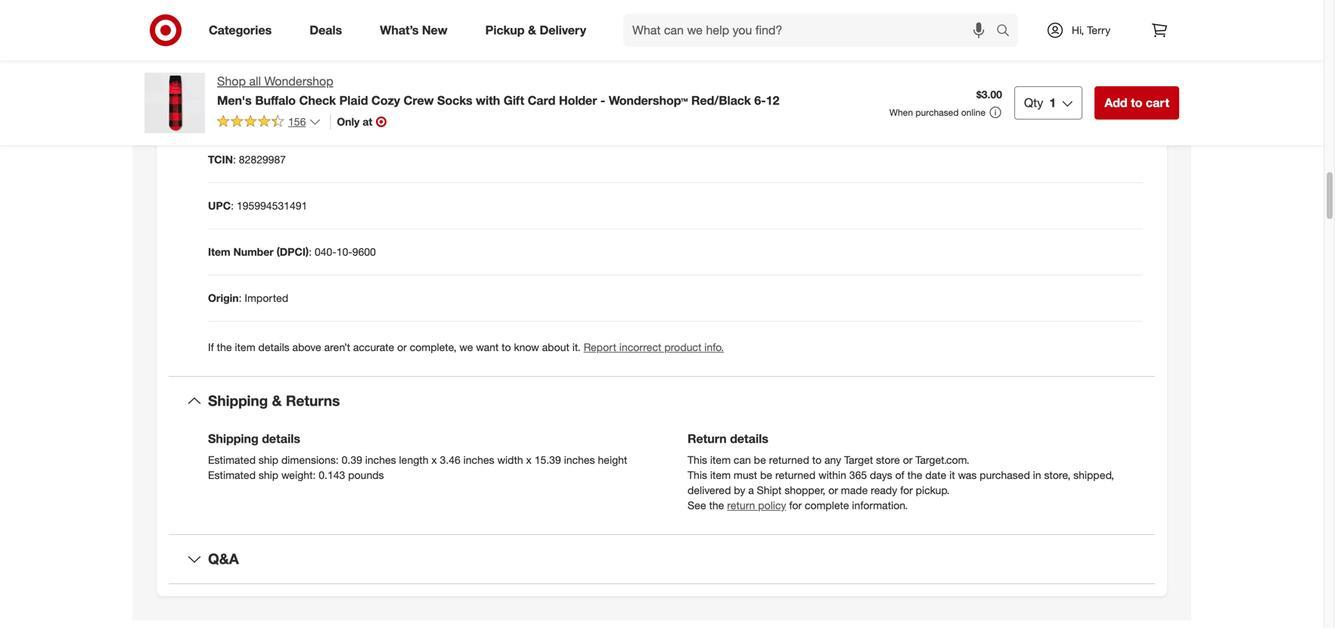 Task type: vqa. For each thing, say whether or not it's contained in the screenshot.
Sunglasses 'link'
no



Task type: describe. For each thing, give the bounding box(es) containing it.
plaid
[[340, 93, 368, 108]]

0 horizontal spatial the
[[217, 341, 232, 354]]

1 vertical spatial returned
[[776, 468, 816, 482]]

0 vertical spatial 1
[[303, 14, 309, 28]]

& for shipping
[[272, 392, 282, 410]]

1 estimated from the top
[[208, 453, 256, 467]]

195994531491
[[237, 199, 308, 212]]

fabric weight type: lightweight fabric
[[208, 61, 397, 74]]

policy
[[759, 499, 787, 512]]

0.143
[[319, 468, 345, 482]]

cozy
[[372, 93, 400, 108]]

origin
[[208, 291, 239, 305]]

what's
[[380, 23, 419, 38]]

above
[[293, 341, 321, 354]]

shipping & returns button
[[169, 377, 1156, 425]]

men's
[[217, 93, 252, 108]]

item number (dpci) : 040-10-9600
[[208, 245, 376, 259]]

156
[[288, 115, 306, 128]]

target
[[845, 453, 874, 467]]

accurate
[[353, 341, 395, 354]]

: for 82829987
[[233, 153, 236, 166]]

what's new
[[380, 23, 448, 38]]

can
[[734, 453, 751, 467]]

aren't
[[324, 341, 350, 354]]

when
[[890, 107, 914, 118]]

origin : imported
[[208, 291, 289, 305]]

cleaning:
[[257, 107, 304, 120]]

0 vertical spatial purchased
[[916, 107, 959, 118]]

it
[[950, 468, 956, 482]]

delivery
[[540, 23, 587, 38]]

of
[[896, 468, 905, 482]]

shipt
[[757, 484, 782, 497]]

1 fabric from the left
[[208, 61, 240, 74]]

q&a button
[[169, 535, 1156, 583]]

return
[[688, 431, 727, 446]]

ready
[[871, 484, 898, 497]]

details for shipping
[[262, 431, 300, 446]]

height
[[598, 453, 628, 467]]

1 vertical spatial to
[[502, 341, 511, 354]]

shipping for shipping & returns
[[208, 392, 268, 410]]

1 vertical spatial be
[[761, 468, 773, 482]]

2 vertical spatial the
[[710, 499, 725, 512]]

buffalo
[[255, 93, 296, 108]]

with
[[476, 93, 501, 108]]

crew
[[404, 93, 434, 108]]

image of men's buffalo check plaid cozy crew socks with gift card holder - wondershop™ red/black 6-12 image
[[145, 73, 205, 133]]

incorrect
[[620, 341, 662, 354]]

: left 040-
[[309, 245, 312, 259]]

12
[[766, 93, 780, 108]]

add to cart button
[[1095, 86, 1180, 120]]

in
[[1034, 468, 1042, 482]]

machine
[[307, 107, 348, 120]]

complete,
[[410, 341, 457, 354]]

width
[[498, 453, 523, 467]]

all
[[249, 74, 261, 89]]

type:
[[280, 61, 307, 74]]

product
[[665, 341, 702, 354]]

only
[[337, 115, 360, 128]]

wondershop™
[[609, 93, 688, 108]]

1 horizontal spatial for
[[901, 484, 913, 497]]

0.39
[[342, 453, 362, 467]]

9600
[[353, 245, 376, 259]]

lightweight
[[309, 61, 365, 74]]

categories link
[[196, 14, 291, 47]]

1 vertical spatial item
[[711, 453, 731, 467]]

quantity:
[[254, 14, 301, 28]]

: for 195994531491
[[231, 199, 234, 212]]

details for return
[[730, 431, 769, 446]]

any
[[825, 453, 842, 467]]

hi,
[[1072, 23, 1085, 37]]

tcin : 82829987
[[208, 153, 286, 166]]

card
[[528, 93, 556, 108]]

and
[[235, 107, 254, 120]]

2 horizontal spatial or
[[903, 453, 913, 467]]

when purchased online
[[890, 107, 986, 118]]

1 ship from the top
[[259, 453, 279, 467]]

what's new link
[[367, 14, 467, 47]]

gift
[[504, 93, 525, 108]]

delivered
[[688, 484, 731, 497]]

information.
[[853, 499, 908, 512]]

want
[[476, 341, 499, 354]]

upc : 195994531491
[[208, 199, 308, 212]]

target.com.
[[916, 453, 970, 467]]



Task type: locate. For each thing, give the bounding box(es) containing it.
be up shipt
[[761, 468, 773, 482]]

qty 1
[[1025, 95, 1057, 110]]

What can we help you find? suggestions appear below search field
[[624, 14, 1001, 47]]

must
[[734, 468, 758, 482]]

if
[[208, 341, 214, 354]]

2 ship from the top
[[259, 468, 279, 482]]

& inside 'link'
[[528, 23, 537, 38]]

this up delivered
[[688, 468, 708, 482]]

0 vertical spatial this
[[688, 453, 708, 467]]

inches up pounds
[[365, 453, 396, 467]]

categories
[[209, 23, 272, 38]]

0 vertical spatial ship
[[259, 453, 279, 467]]

& left returns
[[272, 392, 282, 410]]

details inside shipping details estimated ship dimensions: 0.39 inches length x 3.46 inches width x 15.39 inches height estimated ship weight: 0.143 pounds
[[262, 431, 300, 446]]

2 vertical spatial or
[[829, 484, 839, 497]]

2 estimated from the top
[[208, 468, 256, 482]]

shipping & returns
[[208, 392, 340, 410]]

1 vertical spatial for
[[790, 499, 802, 512]]

wash,
[[351, 107, 379, 120]]

add
[[1105, 95, 1128, 110]]

1 horizontal spatial inches
[[464, 453, 495, 467]]

was
[[959, 468, 977, 482]]

: left imported
[[239, 291, 242, 305]]

2 vertical spatial item
[[711, 468, 731, 482]]

or down within
[[829, 484, 839, 497]]

1 horizontal spatial purchased
[[980, 468, 1031, 482]]

2 fabric from the left
[[367, 61, 397, 74]]

fabric up cozy
[[367, 61, 397, 74]]

be right can
[[754, 453, 767, 467]]

to right add on the right top of the page
[[1132, 95, 1143, 110]]

only at
[[337, 115, 373, 128]]

the right if
[[217, 341, 232, 354]]

to inside return details this item can be returned to any target store or target.com. this item must be returned within 365 days of the date it was purchased in store, shipped, delivered by a shipt shopper, or made ready for pickup. see the return policy for complete information.
[[813, 453, 822, 467]]

pickup.
[[916, 484, 950, 497]]

q&a
[[208, 550, 239, 568]]

new
[[422, 23, 448, 38]]

item up delivered
[[711, 468, 731, 482]]

at
[[363, 115, 373, 128]]

shipping inside dropdown button
[[208, 392, 268, 410]]

0 vertical spatial the
[[217, 341, 232, 354]]

0 vertical spatial item
[[235, 341, 256, 354]]

1 vertical spatial or
[[903, 453, 913, 467]]

3.46
[[440, 453, 461, 467]]

inches right 3.46
[[464, 453, 495, 467]]

2 x from the left
[[526, 453, 532, 467]]

1 horizontal spatial &
[[528, 23, 537, 38]]

1 shipping from the top
[[208, 392, 268, 410]]

info.
[[705, 341, 724, 354]]

1 horizontal spatial fabric
[[367, 61, 397, 74]]

made
[[841, 484, 868, 497]]

weight:
[[282, 468, 316, 482]]

0 vertical spatial shipping
[[208, 392, 268, 410]]

add to cart
[[1105, 95, 1170, 110]]

0 horizontal spatial to
[[502, 341, 511, 354]]

1 vertical spatial estimated
[[208, 468, 256, 482]]

the
[[217, 341, 232, 354], [908, 468, 923, 482], [710, 499, 725, 512]]

tumble
[[382, 107, 416, 120]]

2 shipping from the top
[[208, 431, 259, 446]]

& right pickup
[[528, 23, 537, 38]]

2 horizontal spatial the
[[908, 468, 923, 482]]

pickup & delivery link
[[473, 14, 606, 47]]

the right of
[[908, 468, 923, 482]]

ship left weight:
[[259, 468, 279, 482]]

1 vertical spatial the
[[908, 468, 923, 482]]

0 horizontal spatial or
[[397, 341, 407, 354]]

package
[[208, 14, 252, 28]]

or right accurate
[[397, 341, 407, 354]]

shipping for shipping details estimated ship dimensions: 0.39 inches length x 3.46 inches width x 15.39 inches height estimated ship weight: 0.143 pounds
[[208, 431, 259, 446]]

a
[[749, 484, 754, 497]]

0 vertical spatial for
[[901, 484, 913, 497]]

& for pickup
[[528, 23, 537, 38]]

0 vertical spatial estimated
[[208, 453, 256, 467]]

deals link
[[297, 14, 361, 47]]

return policy link
[[728, 499, 787, 512]]

inches right 15.39
[[564, 453, 595, 467]]

1 horizontal spatial or
[[829, 484, 839, 497]]

the down delivered
[[710, 499, 725, 512]]

search button
[[990, 14, 1026, 50]]

to
[[1132, 95, 1143, 110], [502, 341, 511, 354], [813, 453, 822, 467]]

length
[[399, 453, 429, 467]]

know
[[514, 341, 539, 354]]

item left can
[[711, 453, 731, 467]]

0 horizontal spatial inches
[[365, 453, 396, 467]]

x right width on the bottom left of page
[[526, 453, 532, 467]]

shipping down if
[[208, 392, 268, 410]]

1 this from the top
[[688, 453, 708, 467]]

040-
[[315, 245, 337, 259]]

x left 3.46
[[432, 453, 437, 467]]

details up can
[[730, 431, 769, 446]]

1 vertical spatial purchased
[[980, 468, 1031, 482]]

details left above
[[259, 341, 290, 354]]

0 horizontal spatial x
[[432, 453, 437, 467]]

3 inches from the left
[[564, 453, 595, 467]]

care
[[208, 107, 232, 120]]

15.39
[[535, 453, 561, 467]]

red/black
[[692, 93, 751, 108]]

2 vertical spatial to
[[813, 453, 822, 467]]

2 inches from the left
[[464, 453, 495, 467]]

pickup & delivery
[[486, 23, 587, 38]]

1 inches from the left
[[365, 453, 396, 467]]

to right want
[[502, 341, 511, 354]]

2 horizontal spatial inches
[[564, 453, 595, 467]]

for down of
[[901, 484, 913, 497]]

estimated down the 'shipping & returns'
[[208, 453, 256, 467]]

1 horizontal spatial x
[[526, 453, 532, 467]]

it.
[[573, 341, 581, 354]]

1 vertical spatial ship
[[259, 468, 279, 482]]

purchased right when
[[916, 107, 959, 118]]

purchased left "in"
[[980, 468, 1031, 482]]

0 vertical spatial &
[[528, 23, 537, 38]]

by
[[734, 484, 746, 497]]

82829987
[[239, 153, 286, 166]]

item
[[208, 245, 231, 259]]

0 vertical spatial be
[[754, 453, 767, 467]]

for
[[901, 484, 913, 497], [790, 499, 802, 512]]

1 vertical spatial &
[[272, 392, 282, 410]]

fabric left all
[[208, 61, 240, 74]]

complete
[[805, 499, 850, 512]]

within
[[819, 468, 847, 482]]

shipping down the 'shipping & returns'
[[208, 431, 259, 446]]

shipping details estimated ship dimensions: 0.39 inches length x 3.46 inches width x 15.39 inches height estimated ship weight: 0.143 pounds
[[208, 431, 628, 482]]

1 horizontal spatial the
[[710, 499, 725, 512]]

0 horizontal spatial for
[[790, 499, 802, 512]]

report incorrect product info. button
[[584, 340, 724, 355]]

report
[[584, 341, 617, 354]]

: left 195994531491
[[231, 199, 234, 212]]

shopper,
[[785, 484, 826, 497]]

about
[[542, 341, 570, 354]]

terry
[[1088, 23, 1111, 37]]

inches
[[365, 453, 396, 467], [464, 453, 495, 467], [564, 453, 595, 467]]

date
[[926, 468, 947, 482]]

upc
[[208, 199, 231, 212]]

ship left dimensions:
[[259, 453, 279, 467]]

2 this from the top
[[688, 468, 708, 482]]

0 vertical spatial or
[[397, 341, 407, 354]]

0 horizontal spatial fabric
[[208, 61, 240, 74]]

for down "shopper,"
[[790, 499, 802, 512]]

we
[[460, 341, 473, 354]]

to inside button
[[1132, 95, 1143, 110]]

estimated left weight:
[[208, 468, 256, 482]]

search
[[990, 24, 1026, 39]]

purchased inside return details this item can be returned to any target store or target.com. this item must be returned within 365 days of the date it was purchased in store, shipped, delivered by a shipt shopper, or made ready for pickup. see the return policy for complete information.
[[980, 468, 1031, 482]]

imported
[[245, 291, 289, 305]]

10-
[[337, 245, 353, 259]]

-
[[601, 93, 606, 108]]

1 horizontal spatial to
[[813, 453, 822, 467]]

details inside return details this item can be returned to any target store or target.com. this item must be returned within 365 days of the date it was purchased in store, shipped, delivered by a shipt shopper, or made ready for pickup. see the return policy for complete information.
[[730, 431, 769, 446]]

0 horizontal spatial &
[[272, 392, 282, 410]]

0 horizontal spatial 1
[[303, 14, 309, 28]]

details
[[259, 341, 290, 354], [262, 431, 300, 446], [730, 431, 769, 446]]

pickup
[[486, 23, 525, 38]]

or up of
[[903, 453, 913, 467]]

365
[[850, 468, 867, 482]]

1 vertical spatial 1
[[1050, 95, 1057, 110]]

0 vertical spatial returned
[[769, 453, 810, 467]]

cart
[[1146, 95, 1170, 110]]

returns
[[286, 392, 340, 410]]

online
[[962, 107, 986, 118]]

estimated
[[208, 453, 256, 467], [208, 468, 256, 482]]

0 horizontal spatial purchased
[[916, 107, 959, 118]]

days
[[870, 468, 893, 482]]

1 vertical spatial shipping
[[208, 431, 259, 446]]

shipping inside shipping details estimated ship dimensions: 0.39 inches length x 3.46 inches width x 15.39 inches height estimated ship weight: 0.143 pounds
[[208, 431, 259, 446]]

this down return
[[688, 453, 708, 467]]

1 right qty
[[1050, 95, 1057, 110]]

2 horizontal spatial to
[[1132, 95, 1143, 110]]

1 x from the left
[[432, 453, 437, 467]]

6-
[[755, 93, 766, 108]]

1 vertical spatial this
[[688, 468, 708, 482]]

return details this item can be returned to any target store or target.com. this item must be returned within 365 days of the date it was purchased in store, shipped, delivered by a shipt shopper, or made ready for pickup. see the return policy for complete information.
[[688, 431, 1115, 512]]

pounds
[[348, 468, 384, 482]]

package quantity: 1
[[208, 14, 309, 28]]

ship
[[259, 453, 279, 467], [259, 468, 279, 482]]

0 vertical spatial to
[[1132, 95, 1143, 110]]

shipped,
[[1074, 468, 1115, 482]]

see
[[688, 499, 707, 512]]

to left any
[[813, 453, 822, 467]]

& inside dropdown button
[[272, 392, 282, 410]]

store
[[877, 453, 901, 467]]

: left "82829987"
[[233, 153, 236, 166]]

wondershop
[[265, 74, 334, 89]]

: for imported
[[239, 291, 242, 305]]

socks
[[437, 93, 473, 108]]

x
[[432, 453, 437, 467], [526, 453, 532, 467]]

156 link
[[217, 114, 321, 132]]

1 horizontal spatial 1
[[1050, 95, 1057, 110]]

item right if
[[235, 341, 256, 354]]

1 left deals
[[303, 14, 309, 28]]

details up dimensions:
[[262, 431, 300, 446]]

if the item details above aren't accurate or complete, we want to know about it. report incorrect product info.
[[208, 341, 724, 354]]

number
[[234, 245, 274, 259]]



